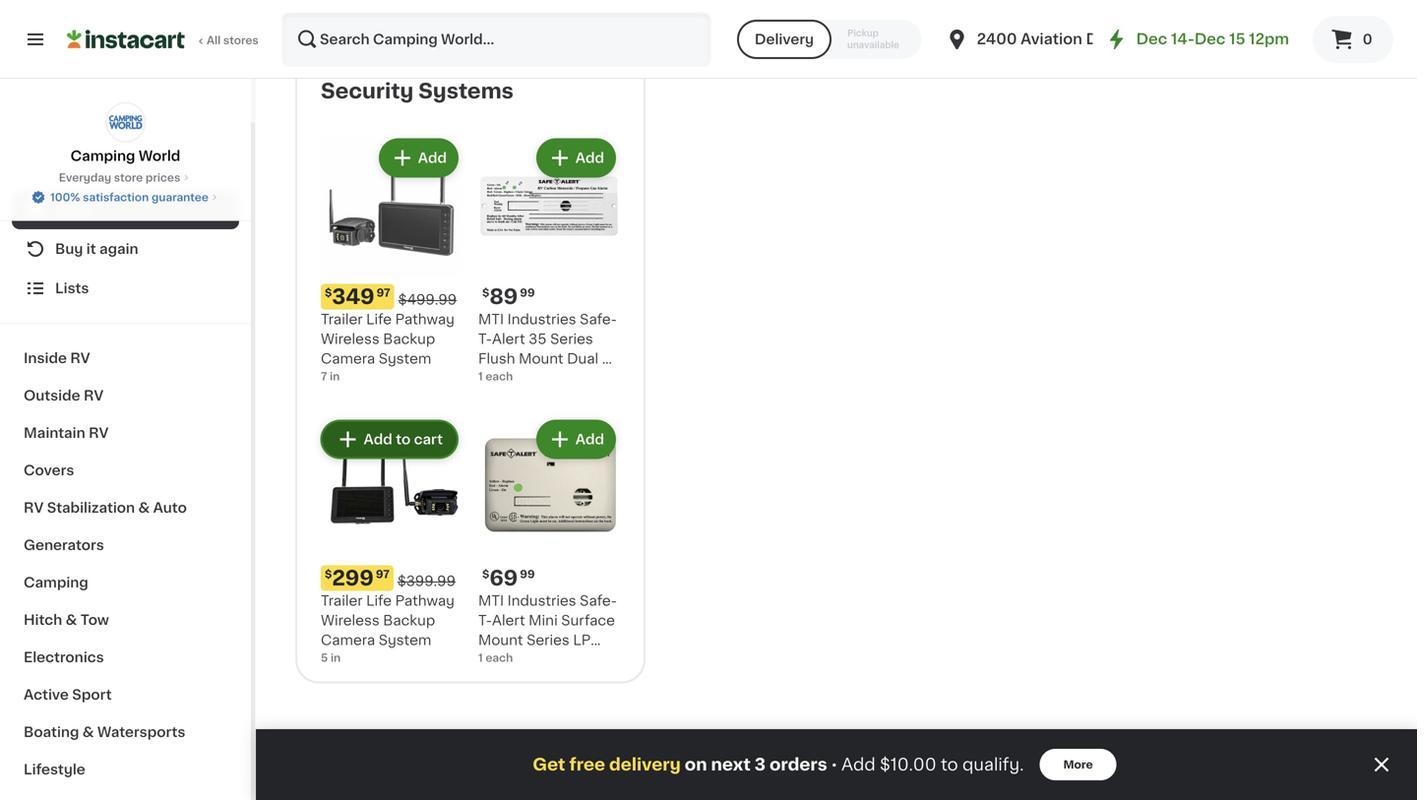 Task type: vqa. For each thing, say whether or not it's contained in the screenshot.
By associated with Costco Logo
no



Task type: describe. For each thing, give the bounding box(es) containing it.
& inside rv stabilization & auto 'link'
[[138, 501, 150, 515]]

1 for 69
[[479, 653, 483, 664]]

boating & watersports
[[24, 726, 185, 740]]

world
[[139, 149, 181, 163]]

delivery button
[[737, 20, 832, 59]]

100%
[[50, 192, 80, 203]]

black, 10'-15', 2 total options button
[[687, 0, 829, 20]]

add for mti industries safe- t-alert 35 series flush mount dual lp & carbon monoxide alarm - white
[[576, 151, 605, 165]]

free
[[570, 757, 606, 773]]

inside
[[24, 352, 67, 365]]

$ 349 97
[[325, 287, 391, 307]]

tow
[[80, 613, 109, 627]]

prices
[[146, 172, 180, 183]]

t- for 69
[[479, 614, 492, 628]]

security systems
[[321, 81, 514, 101]]

1 each for 89
[[479, 371, 513, 382]]

dec 14-dec 15 12pm
[[1137, 32, 1290, 46]]

systems
[[419, 81, 514, 101]]

Search field
[[284, 14, 710, 65]]

camping world
[[71, 149, 181, 163]]

outside rv
[[24, 389, 104, 403]]

camping link
[[12, 564, 239, 602]]

life inside trailer life pathway wireless backup camera system 7 in
[[366, 313, 392, 326]]

treatment tracker modal dialog
[[256, 730, 1418, 801]]

12pm
[[1250, 32, 1290, 46]]

maintain rv
[[24, 426, 109, 440]]

boating
[[24, 726, 79, 740]]

watersports
[[97, 726, 185, 740]]

to inside treatment tracker modal dialog
[[941, 757, 959, 773]]

series inside "mti industries safe- t-alert mini surface mount series lp gas alarm"
[[527, 634, 570, 647]]

life inside "$ 299 97 $399.99 trailer life pathway wireless backup camera system 5 in"
[[366, 594, 392, 608]]

hitch & tow
[[24, 613, 109, 627]]

maintain rv link
[[12, 415, 239, 452]]

$ for 349
[[325, 288, 332, 298]]

cart
[[414, 433, 443, 447]]

get free delivery on next 3 orders • add $10.00 to qualify.
[[533, 757, 1025, 773]]

in inside trailer life pathway wireless backup camera system 7 in
[[330, 371, 340, 382]]

& inside mti industries safe- t-alert 35 series flush mount dual lp & carbon monoxide alarm - white
[[479, 372, 490, 386]]

backup inside trailer life pathway wireless backup camera system 7 in
[[383, 332, 435, 346]]

2 dec from the left
[[1195, 32, 1226, 46]]

backup inside "$ 299 97 $399.99 trailer life pathway wireless backup camera system 5 in"
[[383, 614, 435, 628]]

delivery
[[755, 32, 814, 46]]

rv stabilization & auto link
[[12, 489, 239, 527]]

in inside "$ 299 97 $399.99 trailer life pathway wireless backup camera system 5 in"
[[331, 653, 341, 664]]

all
[[207, 35, 221, 46]]

add to cart button
[[323, 422, 457, 457]]

$ for 69
[[483, 569, 490, 580]]

service type group
[[737, 20, 922, 59]]

299
[[332, 568, 374, 589]]

sport
[[72, 688, 112, 702]]

camping for camping world
[[71, 149, 135, 163]]

instacart logo image
[[67, 28, 185, 51]]

15
[[1230, 32, 1246, 46]]

mti for 69
[[479, 594, 504, 608]]

everyday store prices
[[59, 172, 180, 183]]

wireless inside trailer life pathway wireless backup camera system 7 in
[[321, 332, 380, 346]]

everyday store prices link
[[59, 170, 192, 186]]

inside rv
[[24, 352, 90, 365]]

total
[[773, 0, 798, 2]]

15',
[[744, 0, 761, 2]]

add button for 89
[[538, 140, 614, 176]]

rv for inside rv
[[70, 352, 90, 365]]

97 for 299
[[376, 569, 390, 580]]

electronics
[[24, 651, 104, 665]]

mti for 89
[[479, 313, 504, 326]]

lists link
[[12, 269, 239, 308]]

3
[[755, 757, 766, 773]]

alert for 89
[[492, 332, 525, 346]]

qualify.
[[963, 757, 1025, 773]]

covers
[[24, 464, 74, 478]]

industries for 89
[[508, 313, 577, 326]]

•
[[832, 757, 838, 773]]

surface
[[562, 614, 615, 628]]

rv stabilization & auto
[[24, 501, 187, 515]]

product group containing 89
[[479, 134, 620, 405]]

covers link
[[12, 452, 239, 489]]

next
[[711, 757, 751, 773]]

hitch
[[24, 613, 62, 627]]

active sport link
[[12, 676, 239, 714]]

t- for 89
[[479, 332, 492, 346]]

get
[[533, 757, 566, 773]]

rv inside 'link'
[[24, 501, 44, 515]]

generators
[[24, 539, 104, 552]]

black, 10'-15', 2 total options
[[687, 0, 798, 18]]

system inside "$ 299 97 $399.99 trailer life pathway wireless backup camera system 5 in"
[[379, 634, 432, 647]]

$399.99
[[398, 575, 456, 588]]

active sport
[[24, 688, 112, 702]]

rv for maintain rv
[[89, 426, 109, 440]]

delivery
[[610, 757, 681, 773]]

add button for 69
[[538, 422, 614, 457]]

100% satisfaction guarantee
[[50, 192, 209, 203]]

safe- for 89
[[580, 313, 617, 326]]

mti industries safe- t-alert 35 series flush mount dual lp & carbon monoxide alarm - white
[[479, 313, 620, 405]]

& inside 'hitch & tow' link
[[66, 613, 77, 627]]

mini
[[529, 614, 558, 628]]

99 for 69
[[520, 569, 535, 580]]

each for 89
[[486, 371, 513, 382]]

monoxide
[[548, 372, 617, 386]]

lp inside "mti industries safe- t-alert mini surface mount series lp gas alarm"
[[573, 634, 591, 647]]

mti industries safe- t-alert mini surface mount series lp gas alarm
[[479, 594, 617, 667]]

auto
[[153, 501, 187, 515]]

shop
[[55, 203, 92, 217]]

active
[[24, 688, 69, 702]]

lifestyle link
[[12, 751, 239, 789]]

product group containing 69
[[479, 416, 620, 667]]

stores
[[223, 35, 259, 46]]

2400
[[977, 32, 1018, 46]]

security systems link
[[321, 79, 514, 103]]

safe- for 69
[[580, 594, 617, 608]]

it
[[86, 242, 96, 256]]



Task type: locate. For each thing, give the bounding box(es) containing it.
alarm right gas
[[510, 653, 549, 667]]

1 vertical spatial pathway
[[396, 594, 455, 608]]

each for 69
[[486, 653, 513, 664]]

0 vertical spatial trailer
[[321, 313, 363, 326]]

pathway inside "$ 299 97 $399.99 trailer life pathway wireless backup camera system 5 in"
[[396, 594, 455, 608]]

$ inside $ 349 97
[[325, 288, 332, 298]]

1 horizontal spatial lp
[[602, 352, 620, 366]]

wireless down 349
[[321, 332, 380, 346]]

$ 69 99
[[483, 568, 535, 589]]

to left cart
[[396, 433, 411, 447]]

trailer down 299
[[321, 594, 363, 608]]

options
[[687, 7, 730, 18]]

1 each from the top
[[486, 371, 513, 382]]

2 mti from the top
[[479, 594, 504, 608]]

1 vertical spatial series
[[527, 634, 570, 647]]

in right the 7
[[330, 371, 340, 382]]

2 camera from the top
[[321, 634, 375, 647]]

safe- inside "mti industries safe- t-alert mini surface mount series lp gas alarm"
[[580, 594, 617, 608]]

hitch & tow link
[[12, 602, 239, 639]]

$ inside "$ 299 97 $399.99 trailer life pathway wireless backup camera system 5 in"
[[325, 569, 332, 580]]

10'-
[[724, 0, 744, 2]]

0 vertical spatial each
[[486, 371, 513, 382]]

1 safe- from the top
[[580, 313, 617, 326]]

buy it again link
[[12, 229, 239, 269]]

industries up mini
[[508, 594, 577, 608]]

boating & watersports link
[[12, 714, 239, 751]]

$ up trailer life pathway wireless backup camera system 7 in
[[325, 288, 332, 298]]

99 right 69
[[520, 569, 535, 580]]

349
[[332, 287, 375, 307]]

1 vertical spatial 97
[[376, 569, 390, 580]]

1 vertical spatial 99
[[520, 569, 535, 580]]

0 vertical spatial lp
[[602, 352, 620, 366]]

$ 299 97 $399.99 trailer life pathway wireless backup camera system 5 in
[[321, 568, 456, 664]]

series down mini
[[527, 634, 570, 647]]

1 vertical spatial backup
[[383, 614, 435, 628]]

99 right 89
[[520, 288, 535, 298]]

t- inside mti industries safe- t-alert 35 series flush mount dual lp & carbon monoxide alarm - white
[[479, 332, 492, 346]]

safe- up the dual
[[580, 313, 617, 326]]

wireless inside "$ 299 97 $399.99 trailer life pathway wireless backup camera system 5 in"
[[321, 614, 380, 628]]

0 vertical spatial series
[[551, 332, 594, 346]]

system down $399.99
[[379, 634, 432, 647]]

& left auto
[[138, 501, 150, 515]]

alarm inside "mti industries safe- t-alert mini surface mount series lp gas alarm"
[[510, 653, 549, 667]]

$ 89 99
[[483, 287, 535, 307]]

lp inside mti industries safe- t-alert 35 series flush mount dual lp & carbon monoxide alarm - white
[[602, 352, 620, 366]]

0 vertical spatial system
[[379, 352, 432, 366]]

$ up 5
[[325, 569, 332, 580]]

trailer life pathway wireless backup camera system 7 in
[[321, 313, 455, 382]]

camera inside "$ 299 97 $399.99 trailer life pathway wireless backup camera system 5 in"
[[321, 634, 375, 647]]

14-
[[1172, 32, 1195, 46]]

97 for 349
[[377, 288, 391, 298]]

camera up 5
[[321, 634, 375, 647]]

orders
[[770, 757, 828, 773]]

wireless down 299
[[321, 614, 380, 628]]

1 dec from the left
[[1137, 32, 1168, 46]]

2 wireless from the top
[[321, 614, 380, 628]]

0 vertical spatial 1 each
[[479, 371, 513, 382]]

97 right 349
[[377, 288, 391, 298]]

1 vertical spatial to
[[941, 757, 959, 773]]

0 horizontal spatial dec
[[1137, 32, 1168, 46]]

t- up gas
[[479, 614, 492, 628]]

$ right $399.99
[[483, 569, 490, 580]]

flush
[[479, 352, 516, 366]]

each down flush
[[486, 371, 513, 382]]

0 horizontal spatial to
[[396, 433, 411, 447]]

1 mti from the top
[[479, 313, 504, 326]]

1 99 from the top
[[520, 288, 535, 298]]

0 vertical spatial backup
[[383, 332, 435, 346]]

mount inside mti industries safe- t-alert 35 series flush mount dual lp & carbon monoxide alarm - white
[[519, 352, 564, 366]]

1 vertical spatial safe-
[[580, 594, 617, 608]]

lp
[[602, 352, 620, 366], [573, 634, 591, 647]]

0 vertical spatial 99
[[520, 288, 535, 298]]

rv
[[70, 352, 90, 365], [84, 389, 104, 403], [89, 426, 109, 440], [24, 501, 44, 515]]

series inside mti industries safe- t-alert 35 series flush mount dual lp & carbon monoxide alarm - white
[[551, 332, 594, 346]]

trailer inside trailer life pathway wireless backup camera system 7 in
[[321, 313, 363, 326]]

89
[[490, 287, 518, 307]]

& left tow
[[66, 613, 77, 627]]

1 for 89
[[479, 371, 483, 382]]

1 vertical spatial 1 each
[[479, 653, 513, 664]]

1 vertical spatial each
[[486, 653, 513, 664]]

0 vertical spatial alarm
[[479, 391, 518, 405]]

outside rv link
[[12, 377, 239, 415]]

outside
[[24, 389, 80, 403]]

alarm left -
[[479, 391, 518, 405]]

mount down "35"
[[519, 352, 564, 366]]

again
[[99, 242, 138, 256]]

wireless
[[321, 332, 380, 346], [321, 614, 380, 628]]

1 each down 69
[[479, 653, 513, 664]]

rv right outside
[[84, 389, 104, 403]]

mti down 89
[[479, 313, 504, 326]]

1 vertical spatial life
[[366, 594, 392, 608]]

camping world link
[[71, 102, 181, 166]]

2 backup from the top
[[383, 614, 435, 628]]

pathway down $399.99
[[396, 594, 455, 608]]

& down flush
[[479, 372, 490, 386]]

$ right "$499.99"
[[483, 288, 490, 298]]

1 vertical spatial lp
[[573, 634, 591, 647]]

0 vertical spatial t-
[[479, 332, 492, 346]]

backup
[[383, 332, 435, 346], [383, 614, 435, 628]]

dec left the 15
[[1195, 32, 1226, 46]]

$ for 299
[[325, 569, 332, 580]]

0 vertical spatial safe-
[[580, 313, 617, 326]]

$ inside $ 69 99
[[483, 569, 490, 580]]

mount inside "mti industries safe- t-alert mini surface mount series lp gas alarm"
[[479, 634, 523, 647]]

$349.97 original price: $499.99 element
[[321, 284, 463, 310]]

0 vertical spatial 1
[[479, 371, 483, 382]]

rv right maintain
[[89, 426, 109, 440]]

0 vertical spatial camera
[[321, 352, 375, 366]]

mti down 69
[[479, 594, 504, 608]]

1 vertical spatial trailer
[[321, 594, 363, 608]]

series
[[551, 332, 594, 346], [527, 634, 570, 647]]

dec left 14-
[[1137, 32, 1168, 46]]

camping down generators
[[24, 576, 88, 590]]

security
[[321, 81, 414, 101]]

0 vertical spatial to
[[396, 433, 411, 447]]

lifestyle
[[24, 763, 85, 777]]

1 horizontal spatial dec
[[1195, 32, 1226, 46]]

2 safe- from the top
[[580, 594, 617, 608]]

$299.97 original price: $399.99 element
[[321, 566, 463, 591]]

each
[[486, 371, 513, 382], [486, 653, 513, 664]]

1 industries from the top
[[508, 313, 577, 326]]

all stores link
[[67, 12, 260, 67]]

1 each
[[479, 371, 513, 382], [479, 653, 513, 664]]

2 1 each from the top
[[479, 653, 513, 664]]

0 vertical spatial mti
[[479, 313, 504, 326]]

2 pathway from the top
[[396, 594, 455, 608]]

1 vertical spatial in
[[331, 653, 341, 664]]

lists
[[55, 282, 89, 295]]

1 wireless from the top
[[321, 332, 380, 346]]

0 vertical spatial 97
[[377, 288, 391, 298]]

camping up everyday store prices
[[71, 149, 135, 163]]

alarm inside mti industries safe- t-alert 35 series flush mount dual lp & carbon monoxide alarm - white
[[479, 391, 518, 405]]

rv for outside rv
[[84, 389, 104, 403]]

1 vertical spatial camera
[[321, 634, 375, 647]]

1 each down flush
[[479, 371, 513, 382]]

dual
[[567, 352, 599, 366]]

1 horizontal spatial to
[[941, 757, 959, 773]]

1 in from the top
[[330, 371, 340, 382]]

life
[[366, 313, 392, 326], [366, 594, 392, 608]]

2 each from the top
[[486, 653, 513, 664]]

99 for 89
[[520, 288, 535, 298]]

series up the dual
[[551, 332, 594, 346]]

industries
[[508, 313, 577, 326], [508, 594, 577, 608]]

product group
[[321, 134, 463, 385], [479, 134, 620, 405], [321, 416, 463, 666], [479, 416, 620, 667]]

0 button
[[1314, 16, 1394, 63]]

1 vertical spatial 1
[[479, 653, 483, 664]]

add
[[418, 151, 447, 165], [576, 151, 605, 165], [364, 433, 393, 447], [576, 433, 605, 447], [842, 757, 876, 773]]

69
[[490, 568, 518, 589]]

2 t- from the top
[[479, 614, 492, 628]]

camping world logo image
[[106, 102, 145, 142]]

$ for 89
[[483, 288, 490, 298]]

0 vertical spatial in
[[330, 371, 340, 382]]

trailer inside "$ 299 97 $399.99 trailer life pathway wireless backup camera system 5 in"
[[321, 594, 363, 608]]

$ inside $ 89 99
[[483, 288, 490, 298]]

life down $349.97 original price: $499.99 element
[[366, 313, 392, 326]]

2 99 from the top
[[520, 569, 535, 580]]

system down "$499.99"
[[379, 352, 432, 366]]

$499.99
[[398, 293, 457, 307]]

aviation
[[1021, 32, 1083, 46]]

None search field
[[282, 12, 712, 67]]

99 inside $ 69 99
[[520, 569, 535, 580]]

to inside button
[[396, 433, 411, 447]]

97
[[377, 288, 391, 298], [376, 569, 390, 580]]

35
[[529, 332, 547, 346]]

2 1 from the top
[[479, 653, 483, 664]]

99 inside $ 89 99
[[520, 288, 535, 298]]

pathway down "$499.99"
[[396, 313, 455, 326]]

$
[[325, 288, 332, 298], [483, 288, 490, 298], [325, 569, 332, 580], [483, 569, 490, 580]]

0 horizontal spatial lp
[[573, 634, 591, 647]]

0 vertical spatial camping
[[71, 149, 135, 163]]

97 inside $ 349 97
[[377, 288, 391, 298]]

2 alert from the top
[[492, 614, 525, 628]]

2 industries from the top
[[508, 594, 577, 608]]

1 vertical spatial alert
[[492, 614, 525, 628]]

stabilization
[[47, 501, 135, 515]]

lp down surface
[[573, 634, 591, 647]]

industries inside mti industries safe- t-alert 35 series flush mount dual lp & carbon monoxide alarm - white
[[508, 313, 577, 326]]

2 in from the top
[[331, 653, 341, 664]]

carbon
[[493, 372, 544, 386]]

buy
[[55, 242, 83, 256]]

100% satisfaction guarantee button
[[31, 186, 220, 205]]

1 vertical spatial camping
[[24, 576, 88, 590]]

2400 aviation dr button
[[946, 12, 1105, 67]]

rv down covers
[[24, 501, 44, 515]]

t- inside "mti industries safe- t-alert mini surface mount series lp gas alarm"
[[479, 614, 492, 628]]

camera inside trailer life pathway wireless backup camera system 7 in
[[321, 352, 375, 366]]

1 vertical spatial alarm
[[510, 653, 549, 667]]

pathway
[[396, 313, 455, 326], [396, 594, 455, 608]]

2 life from the top
[[366, 594, 392, 608]]

safe- inside mti industries safe- t-alert 35 series flush mount dual lp & carbon monoxide alarm - white
[[580, 313, 617, 326]]

1 t- from the top
[[479, 332, 492, 346]]

& inside boating & watersports link
[[83, 726, 94, 740]]

5
[[321, 653, 328, 664]]

maintain
[[24, 426, 85, 440]]

1 system from the top
[[379, 352, 432, 366]]

mount up gas
[[479, 634, 523, 647]]

add inside treatment tracker modal dialog
[[842, 757, 876, 773]]

add for trailer life pathway wireless backup camera system
[[418, 151, 447, 165]]

1 1 each from the top
[[479, 371, 513, 382]]

pathway inside trailer life pathway wireless backup camera system 7 in
[[396, 313, 455, 326]]

0 vertical spatial pathway
[[396, 313, 455, 326]]

1 down $ 69 99
[[479, 653, 483, 664]]

more
[[1064, 760, 1094, 771]]

t- up flush
[[479, 332, 492, 346]]

rv right inside
[[70, 352, 90, 365]]

mti inside mti industries safe- t-alert 35 series flush mount dual lp & carbon monoxide alarm - white
[[479, 313, 504, 326]]

0 vertical spatial alert
[[492, 332, 525, 346]]

add for mti industries safe- t-alert mini surface mount series lp gas alarm
[[576, 433, 605, 447]]

trailer down 349
[[321, 313, 363, 326]]

life down $299.97 original price: $399.99 element
[[366, 594, 392, 608]]

on
[[685, 757, 708, 773]]

0 vertical spatial mount
[[519, 352, 564, 366]]

product group containing 349
[[321, 134, 463, 385]]

camera up the 7
[[321, 352, 375, 366]]

in right 5
[[331, 653, 341, 664]]

each down 69
[[486, 653, 513, 664]]

camping for camping
[[24, 576, 88, 590]]

to right $10.00
[[941, 757, 959, 773]]

alert inside mti industries safe- t-alert 35 series flush mount dual lp & carbon monoxide alarm - white
[[492, 332, 525, 346]]

1 down flush
[[479, 371, 483, 382]]

97 inside "$ 299 97 $399.99 trailer life pathway wireless backup camera system 5 in"
[[376, 569, 390, 580]]

1 vertical spatial t-
[[479, 614, 492, 628]]

1 pathway from the top
[[396, 313, 455, 326]]

everyday
[[59, 172, 111, 183]]

product group containing 299
[[321, 416, 463, 666]]

satisfaction
[[83, 192, 149, 203]]

0 vertical spatial life
[[366, 313, 392, 326]]

1 vertical spatial wireless
[[321, 614, 380, 628]]

system inside trailer life pathway wireless backup camera system 7 in
[[379, 352, 432, 366]]

0
[[1364, 32, 1373, 46]]

backup down $399.99
[[383, 614, 435, 628]]

0 vertical spatial wireless
[[321, 332, 380, 346]]

1 vertical spatial system
[[379, 634, 432, 647]]

shop link
[[12, 190, 239, 229]]

safe- up surface
[[580, 594, 617, 608]]

1 camera from the top
[[321, 352, 375, 366]]

1 vertical spatial industries
[[508, 594, 577, 608]]

1 vertical spatial mti
[[479, 594, 504, 608]]

lp right the dual
[[602, 352, 620, 366]]

alert up flush
[[492, 332, 525, 346]]

1 vertical spatial mount
[[479, 634, 523, 647]]

industries up "35"
[[508, 313, 577, 326]]

& right the boating
[[83, 726, 94, 740]]

black,
[[687, 0, 722, 2]]

generators link
[[12, 527, 239, 564]]

1 alert from the top
[[492, 332, 525, 346]]

1 trailer from the top
[[321, 313, 363, 326]]

2 system from the top
[[379, 634, 432, 647]]

backup down "$499.99"
[[383, 332, 435, 346]]

mti inside "mti industries safe- t-alert mini surface mount series lp gas alarm"
[[479, 594, 504, 608]]

2 trailer from the top
[[321, 594, 363, 608]]

1 each for 69
[[479, 653, 513, 664]]

1 1 from the top
[[479, 371, 483, 382]]

buy it again
[[55, 242, 138, 256]]

alert for 69
[[492, 614, 525, 628]]

alarm
[[479, 391, 518, 405], [510, 653, 549, 667]]

97 right 299
[[376, 569, 390, 580]]

industries for 69
[[508, 594, 577, 608]]

1 life from the top
[[366, 313, 392, 326]]

1 backup from the top
[[383, 332, 435, 346]]

more button
[[1040, 749, 1117, 781]]

industries inside "mti industries safe- t-alert mini surface mount series lp gas alarm"
[[508, 594, 577, 608]]

guarantee
[[152, 192, 209, 203]]

add to cart
[[364, 433, 443, 447]]

trailer
[[321, 313, 363, 326], [321, 594, 363, 608]]

camping
[[71, 149, 135, 163], [24, 576, 88, 590]]

alert inside "mti industries safe- t-alert mini surface mount series lp gas alarm"
[[492, 614, 525, 628]]

store
[[114, 172, 143, 183]]

0 vertical spatial industries
[[508, 313, 577, 326]]

alert left mini
[[492, 614, 525, 628]]



